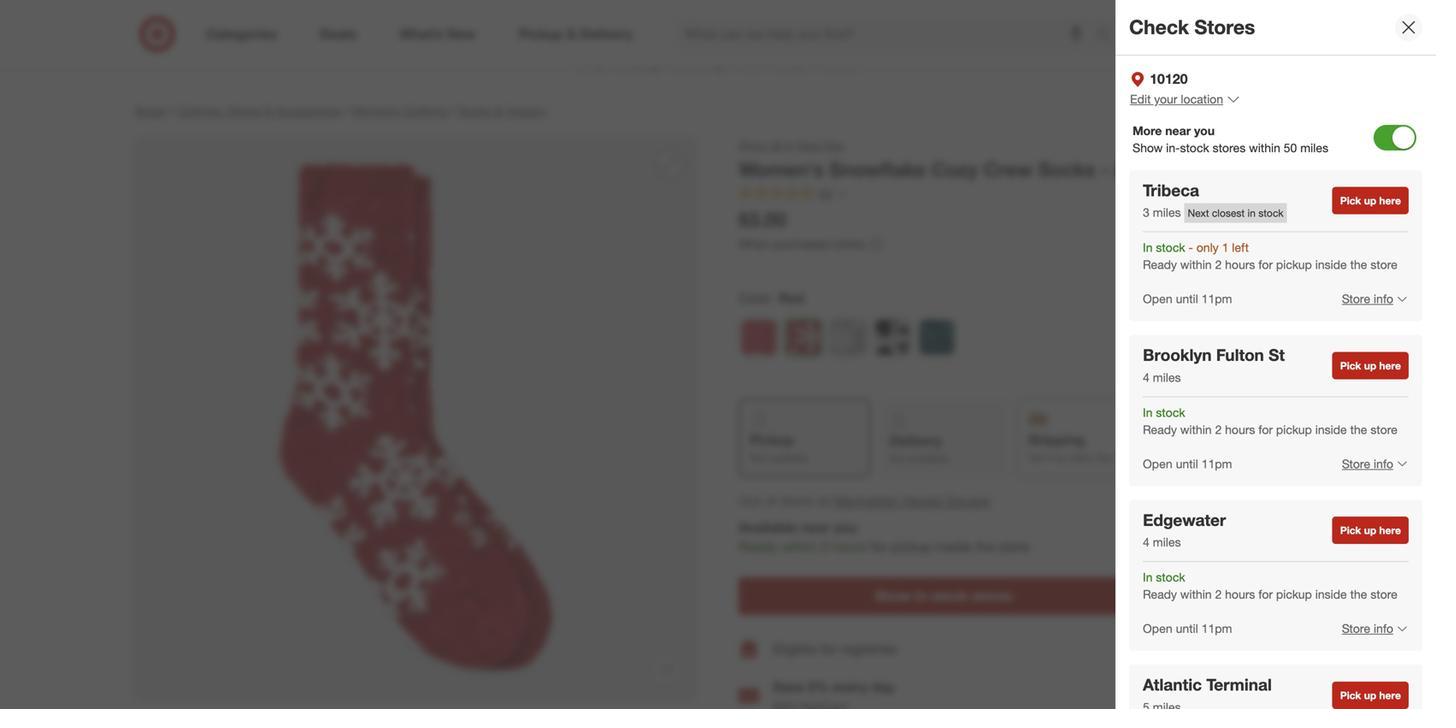 Task type: describe. For each thing, give the bounding box(es) containing it.
search
[[1089, 27, 1130, 44]]

only
[[1197, 240, 1219, 255]]

pick up here button for atlantic terminal
[[1333, 682, 1409, 709]]

stores inside button
[[972, 588, 1013, 604]]

dec
[[1096, 451, 1114, 464]]

women's snowflake cozy crew socks - a new day™ 4-10, 1 of 5 image
[[133, 137, 698, 701]]

pick for tribeca
[[1341, 194, 1362, 207]]

save 5% every day
[[773, 679, 895, 695]]

store info button for brooklyn fulton st
[[1332, 445, 1409, 483]]

until for 3
[[1177, 291, 1199, 306]]

check
[[1130, 15, 1190, 39]]

herald
[[903, 493, 943, 509]]

pick up here for tribeca
[[1341, 194, 1402, 207]]

show inside "more near you show in-stock stores within 50 miles"
[[1133, 140, 1163, 155]]

store inside in stock - only 1 left ready within 2 hours for pickup inside the store
[[1371, 257, 1398, 272]]

target / clothing, shoes & accessories / women's clothing / socks & hosiery
[[133, 103, 547, 118]]

target link
[[133, 103, 166, 118]]

shop
[[739, 138, 767, 153]]

store info for brooklyn fulton st
[[1343, 456, 1394, 471]]

show in-stock stores button
[[739, 577, 1149, 615]]

in stock ready within 2 hours for pickup inside the store for edgewater
[[1144, 570, 1398, 602]]

13
[[1117, 451, 1129, 464]]

search button
[[1089, 15, 1130, 56]]

pick for atlantic terminal
[[1341, 689, 1362, 702]]

pick up here for atlantic terminal
[[1341, 689, 1402, 702]]

ready down edgewater 4 miles
[[1144, 587, 1178, 602]]

4 inside the "brooklyn fulton st 4 miles"
[[1144, 370, 1150, 385]]

info for edgewater
[[1374, 621, 1394, 636]]

atlantic terminal
[[1144, 675, 1273, 694]]

check stores
[[1130, 15, 1256, 39]]

you for available near you
[[834, 519, 858, 536]]

brooklyn
[[1144, 345, 1212, 365]]

the inside in stock - only 1 left ready within 2 hours for pickup inside the store
[[1351, 257, 1368, 272]]

store info button for tribeca
[[1332, 280, 1409, 318]]

you for more near you
[[1195, 123, 1215, 138]]

pick up here for brooklyn fulton st
[[1341, 359, 1402, 372]]

black image
[[875, 319, 911, 355]]

miles inside the "brooklyn fulton st 4 miles"
[[1153, 370, 1182, 385]]

edit your location
[[1131, 91, 1224, 106]]

color
[[739, 290, 772, 307]]

closest
[[1213, 207, 1245, 219]]

pick for brooklyn fulton st
[[1341, 359, 1362, 372]]

pink image
[[742, 319, 777, 355]]

2 / from the left
[[345, 103, 349, 118]]

inside inside in stock - only 1 left ready within 2 hours for pickup inside the store
[[1316, 257, 1348, 272]]

wed,
[[1070, 451, 1093, 464]]

square
[[947, 493, 991, 509]]

terminal
[[1207, 675, 1273, 694]]

store info button for edgewater
[[1332, 610, 1409, 647]]

eligible
[[773, 641, 817, 657]]

stock inside tribeca 3 miles next closest in stock
[[1259, 207, 1284, 219]]

open for fulton
[[1144, 456, 1173, 471]]

shoes
[[228, 103, 262, 118]]

11pm for brooklyn
[[1202, 456, 1233, 471]]

stock inside button
[[933, 588, 969, 604]]

women's
[[739, 157, 824, 181]]

store info for tribeca
[[1343, 291, 1394, 306]]

it
[[1048, 451, 1053, 464]]

not for delivery
[[890, 452, 907, 465]]

3
[[1144, 205, 1150, 220]]

shipping get it by wed, dec 13
[[1028, 431, 1129, 464]]

online
[[834, 237, 866, 252]]

store inside available near you ready within 2 hours for pickup inside the store
[[999, 539, 1030, 555]]

accessories
[[276, 103, 341, 118]]

st
[[1269, 345, 1286, 365]]

left
[[1233, 240, 1250, 255]]

1
[[1223, 240, 1229, 255]]

your
[[1155, 91, 1178, 106]]

2 down the "brooklyn fulton st 4 miles"
[[1216, 422, 1222, 437]]

available
[[739, 519, 797, 536]]

light gray image
[[830, 319, 866, 355]]

cozy
[[932, 157, 979, 181]]

location
[[1181, 91, 1224, 106]]

store info for edgewater
[[1343, 621, 1394, 636]]

pickup not available
[[750, 431, 809, 464]]

add item button
[[1231, 635, 1303, 663]]

snowflake
[[830, 157, 926, 181]]

crew
[[984, 157, 1033, 181]]

every
[[833, 679, 868, 695]]

in
[[1248, 207, 1256, 219]]

open for 4
[[1144, 621, 1173, 636]]

here for brooklyn fulton st
[[1380, 359, 1402, 372]]

get
[[1028, 451, 1045, 464]]

next
[[1188, 207, 1210, 219]]

shop all a new day women's snowflake cozy crew socks - a new day™ 4-10
[[739, 138, 1275, 181]]

when
[[739, 237, 770, 252]]

edgewater 4 miles
[[1144, 510, 1227, 550]]

out
[[739, 493, 761, 509]]

brooklyn fulton st 4 miles
[[1144, 345, 1286, 385]]

in for brooklyn
[[1144, 405, 1153, 420]]

68 link
[[739, 185, 850, 205]]

up for atlantic terminal
[[1365, 689, 1377, 702]]

available for pickup
[[769, 451, 809, 464]]

11pm for edgewater
[[1202, 621, 1233, 636]]

open until 11pm for 4
[[1144, 621, 1233, 636]]

manhattan
[[833, 493, 899, 509]]

show in-stock stores
[[875, 588, 1013, 604]]

the inside available near you ready within 2 hours for pickup inside the store
[[976, 539, 996, 555]]

11pm for tribeca
[[1202, 291, 1233, 306]]

out of stock at manhattan herald square
[[739, 493, 991, 509]]

of
[[765, 493, 777, 509]]

save
[[773, 679, 805, 695]]

socks inside shop all a new day women's snowflake cozy crew socks - a new day™ 4-10
[[1039, 157, 1096, 181]]

edit
[[1131, 91, 1152, 106]]

in stock - only 1 left ready within 2 hours for pickup inside the store
[[1144, 240, 1398, 272]]

edit your location button
[[1130, 90, 1242, 108]]

store for edgewater
[[1343, 621, 1371, 636]]

clothing
[[403, 103, 448, 118]]

inside inside available near you ready within 2 hours for pickup inside the store
[[936, 539, 972, 555]]

pickup inside in stock - only 1 left ready within 2 hours for pickup inside the store
[[1277, 257, 1313, 272]]

ready down brooklyn
[[1144, 422, 1178, 437]]

stores
[[1195, 15, 1256, 39]]

at
[[818, 493, 830, 509]]

- inside shop all a new day women's snowflake cozy crew socks - a new day™ 4-10
[[1102, 157, 1110, 181]]

ready inside available near you ready within 2 hours for pickup inside the store
[[739, 539, 778, 555]]

clothing,
[[177, 103, 224, 118]]

store for brooklyn fulton st
[[1343, 456, 1371, 471]]

info for tribeca
[[1374, 291, 1394, 306]]

within down edgewater 4 miles
[[1181, 587, 1212, 602]]

target
[[133, 103, 166, 118]]

add item
[[1254, 643, 1296, 656]]

1 vertical spatial a
[[1115, 157, 1128, 181]]

color red
[[739, 290, 805, 307]]

2 & from the left
[[495, 103, 503, 118]]

here for atlantic terminal
[[1380, 689, 1402, 702]]

available near you ready within 2 hours for pickup inside the store
[[739, 519, 1030, 555]]

4-
[[1234, 157, 1253, 181]]

$3.00
[[739, 208, 787, 232]]



Task type: vqa. For each thing, say whether or not it's contained in the screenshot.
Deals LINK
no



Task type: locate. For each thing, give the bounding box(es) containing it.
until up atlantic
[[1177, 621, 1199, 636]]

1 horizontal spatial not
[[890, 452, 907, 465]]

hosiery
[[506, 103, 547, 118]]

miles down edgewater
[[1153, 535, 1182, 550]]

open until 11pm up atlantic
[[1144, 621, 1233, 636]]

within inside in stock - only 1 left ready within 2 hours for pickup inside the store
[[1181, 257, 1212, 272]]

registries
[[841, 641, 897, 657]]

1 vertical spatial you
[[834, 519, 858, 536]]

1 vertical spatial near
[[801, 519, 830, 536]]

1 vertical spatial new
[[1134, 157, 1175, 181]]

not inside pickup not available
[[750, 451, 767, 464]]

2 in stock ready within 2 hours for pickup inside the store from the top
[[1144, 570, 1398, 602]]

advertisement region
[[120, 44, 1317, 86]]

store for tribeca
[[1343, 291, 1371, 306]]

not down pickup
[[750, 451, 767, 464]]

2 info from the top
[[1374, 456, 1394, 471]]

3 open until 11pm from the top
[[1144, 621, 1233, 636]]

hours down left
[[1226, 257, 1256, 272]]

4 pick up here from the top
[[1341, 689, 1402, 702]]

not down delivery
[[890, 452, 907, 465]]

0 vertical spatial near
[[1166, 123, 1192, 138]]

not for pickup
[[750, 451, 767, 464]]

1 horizontal spatial new
[[1134, 157, 1175, 181]]

store
[[1371, 257, 1398, 272], [1371, 422, 1398, 437], [999, 539, 1030, 555], [1371, 587, 1398, 602]]

11pm up edgewater
[[1202, 456, 1233, 471]]

you inside "more near you show in-stock stores within 50 miles"
[[1195, 123, 1215, 138]]

hours inside available near you ready within 2 hours for pickup inside the store
[[833, 539, 867, 555]]

2 inside available near you ready within 2 hours for pickup inside the store
[[822, 539, 829, 555]]

available inside "delivery not available"
[[909, 452, 949, 465]]

1 horizontal spatial show
[[1133, 140, 1163, 155]]

in stock ready within 2 hours for pickup inside the store up add item button on the bottom right
[[1144, 570, 1398, 602]]

0 horizontal spatial stores
[[972, 588, 1013, 604]]

1 vertical spatial -
[[1189, 240, 1194, 255]]

day
[[824, 138, 845, 153]]

day™
[[1181, 157, 1229, 181]]

2 vertical spatial store
[[1343, 621, 1371, 636]]

eligible for registries
[[773, 641, 897, 657]]

0 vertical spatial store info button
[[1332, 280, 1409, 318]]

women's clothing link
[[352, 103, 448, 118]]

here
[[1380, 194, 1402, 207], [1380, 359, 1402, 372], [1380, 524, 1402, 537], [1380, 689, 1402, 702]]

11pm
[[1202, 291, 1233, 306], [1202, 456, 1233, 471], [1202, 621, 1233, 636]]

4 inside edgewater 4 miles
[[1144, 535, 1150, 550]]

ready down 3
[[1144, 257, 1178, 272]]

2 down edgewater 4 miles
[[1216, 587, 1222, 602]]

store info
[[1343, 291, 1394, 306], [1343, 456, 1394, 471], [1343, 621, 1394, 636]]

item
[[1276, 643, 1296, 656]]

manhattan herald square button
[[833, 491, 991, 511]]

0 vertical spatial new
[[797, 138, 821, 153]]

- inside in stock - only 1 left ready within 2 hours for pickup inside the store
[[1189, 240, 1194, 255]]

5%
[[808, 679, 829, 695]]

3 up from the top
[[1365, 524, 1377, 537]]

2 vertical spatial until
[[1177, 621, 1199, 636]]

stock inside in stock - only 1 left ready within 2 hours for pickup inside the store
[[1157, 240, 1186, 255]]

miles right 3
[[1153, 205, 1182, 220]]

0 vertical spatial stores
[[1213, 140, 1246, 155]]

open
[[1144, 291, 1173, 306], [1144, 456, 1173, 471], [1144, 621, 1173, 636]]

3 open from the top
[[1144, 621, 1173, 636]]

1 vertical spatial store info button
[[1332, 445, 1409, 483]]

ready inside in stock - only 1 left ready within 2 hours for pickup inside the store
[[1144, 257, 1178, 272]]

pickup inside available near you ready within 2 hours for pickup inside the store
[[891, 539, 932, 555]]

What can we help you find? suggestions appear below search field
[[675, 15, 1101, 53]]

miles down brooklyn
[[1153, 370, 1182, 385]]

3 pick up here button from the top
[[1333, 517, 1409, 544]]

68
[[819, 186, 833, 201]]

1 store info from the top
[[1343, 291, 1394, 306]]

miles right 50 at the top of page
[[1301, 140, 1329, 155]]

a
[[786, 138, 793, 153], [1115, 157, 1128, 181]]

in down brooklyn
[[1144, 405, 1153, 420]]

4
[[1144, 370, 1150, 385], [1144, 535, 1150, 550]]

in stock ready within 2 hours for pickup inside the store down st
[[1144, 405, 1398, 437]]

/ right clothing
[[451, 103, 455, 118]]

up for tribeca
[[1365, 194, 1377, 207]]

near for in-
[[1166, 123, 1192, 138]]

11pm down 1
[[1202, 291, 1233, 306]]

show up registries
[[875, 588, 912, 604]]

in- inside "more near you show in-stock stores within 50 miles"
[[1167, 140, 1181, 155]]

2 vertical spatial store info button
[[1332, 610, 1409, 647]]

near down at
[[801, 519, 830, 536]]

1 up from the top
[[1365, 194, 1377, 207]]

red
[[779, 290, 805, 307]]

available down pickup
[[769, 451, 809, 464]]

check stores dialog
[[1116, 0, 1437, 709]]

within down the "brooklyn fulton st 4 miles"
[[1181, 422, 1212, 437]]

/ left women's on the left of page
[[345, 103, 349, 118]]

store info button
[[1332, 280, 1409, 318], [1332, 445, 1409, 483], [1332, 610, 1409, 647]]

1 open until 11pm from the top
[[1144, 291, 1233, 306]]

0 vertical spatial you
[[1195, 123, 1215, 138]]

1 until from the top
[[1177, 291, 1199, 306]]

within up 10
[[1250, 140, 1281, 155]]

new
[[797, 138, 821, 153], [1134, 157, 1175, 181]]

open until 11pm up edgewater
[[1144, 456, 1233, 471]]

red image
[[786, 319, 822, 355]]

open up brooklyn
[[1144, 291, 1173, 306]]

edgewater
[[1144, 510, 1227, 530]]

1 horizontal spatial socks
[[1039, 157, 1096, 181]]

stores inside "more near you show in-stock stores within 50 miles"
[[1213, 140, 1246, 155]]

10
[[1253, 157, 1275, 181]]

info
[[1374, 291, 1394, 306], [1374, 456, 1394, 471], [1374, 621, 1394, 636]]

in down edgewater 4 miles
[[1144, 570, 1153, 585]]

0 vertical spatial 4
[[1144, 370, 1150, 385]]

- left only
[[1189, 240, 1194, 255]]

1 horizontal spatial a
[[1115, 157, 1128, 181]]

2 vertical spatial open until 11pm
[[1144, 621, 1233, 636]]

until for fulton
[[1177, 456, 1199, 471]]

available
[[769, 451, 809, 464], [909, 452, 949, 465]]

within down only
[[1181, 257, 1212, 272]]

2 vertical spatial store info
[[1343, 621, 1394, 636]]

0 horizontal spatial available
[[769, 451, 809, 464]]

pick up here button for tribeca
[[1333, 187, 1409, 214]]

1 in from the top
[[1144, 240, 1153, 255]]

1 vertical spatial open until 11pm
[[1144, 456, 1233, 471]]

pick up here for edgewater
[[1341, 524, 1402, 537]]

open until 11pm for fulton
[[1144, 456, 1233, 471]]

1 11pm from the top
[[1202, 291, 1233, 306]]

0 vertical spatial store
[[1343, 291, 1371, 306]]

new left "day"
[[797, 138, 821, 153]]

4 here from the top
[[1380, 689, 1402, 702]]

within inside available near you ready within 2 hours for pickup inside the store
[[782, 539, 818, 555]]

1 vertical spatial in stock ready within 2 hours for pickup inside the store
[[1144, 570, 1398, 602]]

2 in from the top
[[1144, 405, 1153, 420]]

day
[[872, 679, 895, 695]]

open for 3
[[1144, 291, 1173, 306]]

open right 13
[[1144, 456, 1173, 471]]

0 horizontal spatial near
[[801, 519, 830, 536]]

1 store info button from the top
[[1332, 280, 1409, 318]]

atlantic
[[1144, 675, 1203, 694]]

in for tribeca
[[1144, 240, 1153, 255]]

0 horizontal spatial /
[[170, 103, 174, 118]]

open up atlantic
[[1144, 621, 1173, 636]]

0 horizontal spatial a
[[786, 138, 793, 153]]

by
[[1056, 451, 1067, 464]]

1 vertical spatial until
[[1177, 456, 1199, 471]]

in stock ready within 2 hours for pickup inside the store for brooklyn fulton st
[[1144, 405, 1398, 437]]

within down available
[[782, 539, 818, 555]]

you inside available near you ready within 2 hours for pickup inside the store
[[834, 519, 858, 536]]

inside
[[1316, 257, 1348, 272], [1316, 422, 1348, 437], [936, 539, 972, 555], [1316, 587, 1348, 602]]

0 vertical spatial until
[[1177, 291, 1199, 306]]

pick
[[1341, 194, 1362, 207], [1341, 359, 1362, 372], [1341, 524, 1362, 537], [1341, 689, 1362, 702]]

2 pick up here from the top
[[1341, 359, 1402, 372]]

1 info from the top
[[1374, 291, 1394, 306]]

3 pick up here from the top
[[1341, 524, 1402, 537]]

a left tribeca
[[1115, 157, 1128, 181]]

1 pick up here from the top
[[1341, 194, 1402, 207]]

3 / from the left
[[451, 103, 455, 118]]

1 store from the top
[[1343, 291, 1371, 306]]

3 here from the top
[[1380, 524, 1402, 537]]

0 horizontal spatial -
[[1102, 157, 1110, 181]]

2 pick from the top
[[1341, 359, 1362, 372]]

1 vertical spatial open
[[1144, 456, 1173, 471]]

fulton
[[1217, 345, 1265, 365]]

2 store from the top
[[1343, 456, 1371, 471]]

tribeca 3 miles next closest in stock
[[1144, 180, 1284, 220]]

/ right the target link
[[170, 103, 174, 118]]

emerald green image
[[919, 319, 955, 355]]

socks right clothing
[[459, 103, 492, 118]]

1 vertical spatial store info
[[1343, 456, 1394, 471]]

until for 4
[[1177, 621, 1199, 636]]

1 vertical spatial info
[[1374, 456, 1394, 471]]

4 pick up here button from the top
[[1333, 682, 1409, 709]]

0 horizontal spatial socks
[[459, 103, 492, 118]]

in for edgewater
[[1144, 570, 1153, 585]]

pick up here button for brooklyn fulton st
[[1333, 352, 1409, 379]]

shipping
[[1028, 431, 1085, 448]]

near inside available near you ready within 2 hours for pickup inside the store
[[801, 519, 830, 536]]

hours inside in stock - only 1 left ready within 2 hours for pickup inside the store
[[1226, 257, 1256, 272]]

until down only
[[1177, 291, 1199, 306]]

socks right crew
[[1039, 157, 1096, 181]]

0 vertical spatial in
[[1144, 240, 1153, 255]]

delivery not available
[[890, 432, 949, 465]]

new down more
[[1134, 157, 1175, 181]]

1 horizontal spatial you
[[1195, 123, 1215, 138]]

delivery
[[890, 432, 943, 449]]

0 horizontal spatial in-
[[915, 588, 933, 604]]

2 4 from the top
[[1144, 535, 1150, 550]]

0 vertical spatial info
[[1374, 291, 1394, 306]]

3 until from the top
[[1177, 621, 1199, 636]]

1 horizontal spatial available
[[909, 452, 949, 465]]

/
[[170, 103, 174, 118], [345, 103, 349, 118], [451, 103, 455, 118]]

2 pick up here button from the top
[[1333, 352, 1409, 379]]

2 vertical spatial open
[[1144, 621, 1173, 636]]

1 vertical spatial socks
[[1039, 157, 1096, 181]]

up for brooklyn fulton st
[[1365, 359, 1377, 372]]

11pm up atlantic terminal
[[1202, 621, 1233, 636]]

- left tribeca
[[1102, 157, 1110, 181]]

3 store from the top
[[1343, 621, 1371, 636]]

1 vertical spatial show
[[875, 588, 912, 604]]

hours up add
[[1226, 587, 1256, 602]]

0 vertical spatial in stock ready within 2 hours for pickup inside the store
[[1144, 405, 1398, 437]]

2 store info from the top
[[1343, 456, 1394, 471]]

pick up here button
[[1333, 187, 1409, 214], [1333, 352, 1409, 379], [1333, 517, 1409, 544], [1333, 682, 1409, 709]]

all
[[771, 138, 782, 153]]

0 vertical spatial open
[[1144, 291, 1173, 306]]

open until 11pm down only
[[1144, 291, 1233, 306]]

pick up here button for edgewater
[[1333, 517, 1409, 544]]

0 horizontal spatial &
[[265, 103, 273, 118]]

2 horizontal spatial /
[[451, 103, 455, 118]]

not inside "delivery not available"
[[890, 452, 907, 465]]

-
[[1102, 157, 1110, 181], [1189, 240, 1194, 255]]

stores
[[1213, 140, 1246, 155], [972, 588, 1013, 604]]

here for tribeca
[[1380, 194, 1402, 207]]

0 vertical spatial in-
[[1167, 140, 1181, 155]]

in-
[[1167, 140, 1181, 155], [915, 588, 933, 604]]

show down more
[[1133, 140, 1163, 155]]

0 vertical spatial open until 11pm
[[1144, 291, 1233, 306]]

2 open until 11pm from the top
[[1144, 456, 1233, 471]]

show inside button
[[875, 588, 912, 604]]

purchased
[[773, 237, 830, 252]]

1 horizontal spatial near
[[1166, 123, 1192, 138]]

pickup
[[1277, 257, 1313, 272], [1277, 422, 1313, 437], [891, 539, 932, 555], [1277, 587, 1313, 602]]

10120
[[1150, 71, 1188, 87]]

open until 11pm for 3
[[1144, 291, 1233, 306]]

stock inside "more near you show in-stock stores within 50 miles"
[[1181, 140, 1210, 155]]

you down location
[[1195, 123, 1215, 138]]

miles inside tribeca 3 miles next closest in stock
[[1153, 205, 1182, 220]]

1 & from the left
[[265, 103, 273, 118]]

2 inside in stock - only 1 left ready within 2 hours for pickup inside the store
[[1216, 257, 1222, 272]]

2 here from the top
[[1380, 359, 1402, 372]]

within inside "more near you show in-stock stores within 50 miles"
[[1250, 140, 1281, 155]]

in inside in stock - only 1 left ready within 2 hours for pickup inside the store
[[1144, 240, 1153, 255]]

0 vertical spatial show
[[1133, 140, 1163, 155]]

miles inside "more near you show in-stock stores within 50 miles"
[[1301, 140, 1329, 155]]

3 store info button from the top
[[1332, 610, 1409, 647]]

0 horizontal spatial not
[[750, 451, 767, 464]]

4 down brooklyn
[[1144, 370, 1150, 385]]

1 vertical spatial store
[[1343, 456, 1371, 471]]

available down delivery
[[909, 452, 949, 465]]

0 vertical spatial store info
[[1343, 291, 1394, 306]]

more
[[1133, 123, 1163, 138]]

2 11pm from the top
[[1202, 456, 1233, 471]]

0 horizontal spatial new
[[797, 138, 821, 153]]

0 horizontal spatial show
[[875, 588, 912, 604]]

& right shoes
[[265, 103, 273, 118]]

2 down only
[[1216, 257, 1222, 272]]

women's
[[352, 103, 400, 118]]

show
[[1133, 140, 1163, 155], [875, 588, 912, 604]]

1 vertical spatial stores
[[972, 588, 1013, 604]]

1 4 from the top
[[1144, 370, 1150, 385]]

in stock ready within 2 hours for pickup inside the store
[[1144, 405, 1398, 437], [1144, 570, 1398, 602]]

not
[[750, 451, 767, 464], [890, 452, 907, 465]]

3 pick from the top
[[1341, 524, 1362, 537]]

1 vertical spatial in
[[1144, 405, 1153, 420]]

2 vertical spatial in
[[1144, 570, 1153, 585]]

you
[[1195, 123, 1215, 138], [834, 519, 858, 536]]

& left hosiery at the left top
[[495, 103, 503, 118]]

in- up tribeca
[[1167, 140, 1181, 155]]

4 pick from the top
[[1341, 689, 1362, 702]]

1 horizontal spatial /
[[345, 103, 349, 118]]

tribeca
[[1144, 180, 1200, 200]]

pick for edgewater
[[1341, 524, 1362, 537]]

1 pick from the top
[[1341, 194, 1362, 207]]

hours down out of stock at manhattan herald square
[[833, 539, 867, 555]]

4 down edgewater
[[1144, 535, 1150, 550]]

2 vertical spatial 11pm
[[1202, 621, 1233, 636]]

0 vertical spatial -
[[1102, 157, 1110, 181]]

socks
[[459, 103, 492, 118], [1039, 157, 1096, 181]]

1 here from the top
[[1380, 194, 1402, 207]]

3 in from the top
[[1144, 570, 1153, 585]]

near inside "more near you show in-stock stores within 50 miles"
[[1166, 123, 1192, 138]]

you down out of stock at manhattan herald square
[[834, 519, 858, 536]]

add
[[1254, 643, 1273, 656]]

1 horizontal spatial in-
[[1167, 140, 1181, 155]]

3 store info from the top
[[1343, 621, 1394, 636]]

a right all
[[786, 138, 793, 153]]

2 down at
[[822, 539, 829, 555]]

1 horizontal spatial &
[[495, 103, 503, 118]]

up for edgewater
[[1365, 524, 1377, 537]]

0 horizontal spatial you
[[834, 519, 858, 536]]

available for delivery
[[909, 452, 949, 465]]

1 vertical spatial 4
[[1144, 535, 1150, 550]]

near right more
[[1166, 123, 1192, 138]]

store
[[1343, 291, 1371, 306], [1343, 456, 1371, 471], [1343, 621, 1371, 636]]

2 up from the top
[[1365, 359, 1377, 372]]

0 vertical spatial a
[[786, 138, 793, 153]]

0 vertical spatial socks
[[459, 103, 492, 118]]

2 store info button from the top
[[1332, 445, 1409, 483]]

1 pick up here button from the top
[[1333, 187, 1409, 214]]

hours down the "brooklyn fulton st 4 miles"
[[1226, 422, 1256, 437]]

miles inside edgewater 4 miles
[[1153, 535, 1182, 550]]

here for edgewater
[[1380, 524, 1402, 537]]

for inside in stock - only 1 left ready within 2 hours for pickup inside the store
[[1259, 257, 1274, 272]]

up
[[1365, 194, 1377, 207], [1365, 359, 1377, 372], [1365, 524, 1377, 537], [1365, 689, 1377, 702]]

4 up from the top
[[1365, 689, 1377, 702]]

until up edgewater
[[1177, 456, 1199, 471]]

2 open from the top
[[1144, 456, 1173, 471]]

2 vertical spatial info
[[1374, 621, 1394, 636]]

1 / from the left
[[170, 103, 174, 118]]

more near you show in-stock stores within 50 miles
[[1133, 123, 1329, 155]]

available inside pickup not available
[[769, 451, 809, 464]]

3 info from the top
[[1374, 621, 1394, 636]]

0 vertical spatial 11pm
[[1202, 291, 1233, 306]]

1 in stock ready within 2 hours for pickup inside the store from the top
[[1144, 405, 1398, 437]]

near for within
[[801, 519, 830, 536]]

in- down available near you ready within 2 hours for pickup inside the store
[[915, 588, 933, 604]]

3 11pm from the top
[[1202, 621, 1233, 636]]

when purchased online
[[739, 237, 866, 252]]

clothing, shoes & accessories link
[[177, 103, 341, 118]]

50
[[1284, 140, 1298, 155]]

1 vertical spatial 11pm
[[1202, 456, 1233, 471]]

pickup
[[750, 431, 794, 448]]

for inside available near you ready within 2 hours for pickup inside the store
[[871, 539, 888, 555]]

1 open from the top
[[1144, 291, 1173, 306]]

1 horizontal spatial -
[[1189, 240, 1194, 255]]

1 vertical spatial in-
[[915, 588, 933, 604]]

ready down available
[[739, 539, 778, 555]]

2 until from the top
[[1177, 456, 1199, 471]]

1 horizontal spatial stores
[[1213, 140, 1246, 155]]

in down 3
[[1144, 240, 1153, 255]]

in
[[1144, 240, 1153, 255], [1144, 405, 1153, 420], [1144, 570, 1153, 585]]

info for brooklyn fulton st
[[1374, 456, 1394, 471]]

in- inside button
[[915, 588, 933, 604]]



